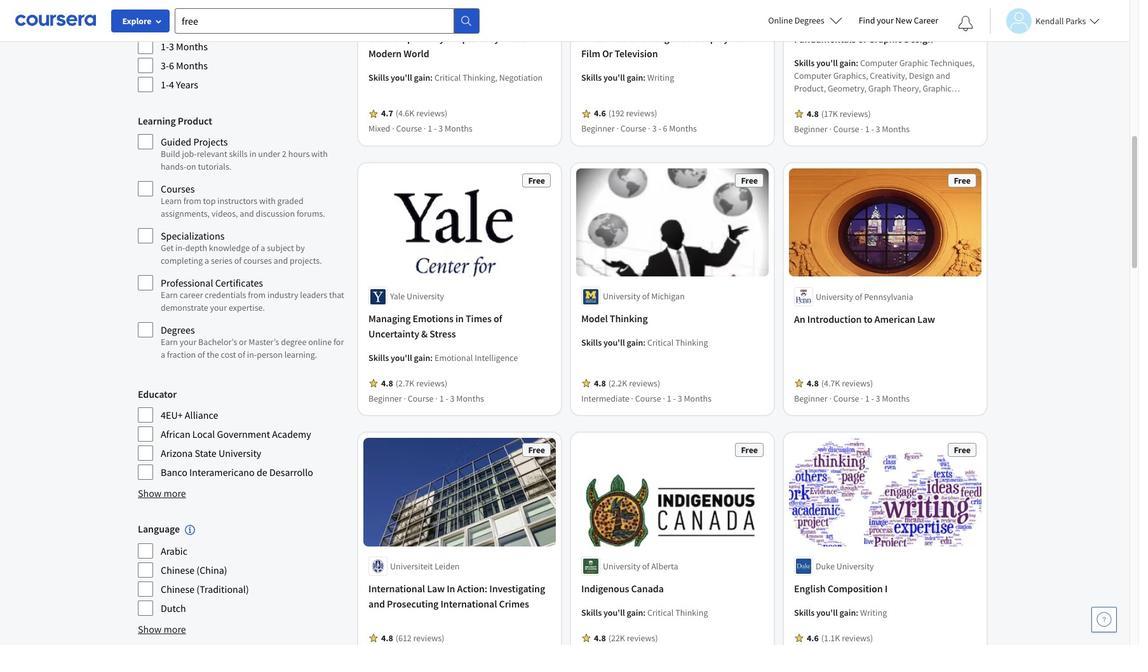 Task type: describe. For each thing, give the bounding box(es) containing it.
0 vertical spatial 6
[[169, 59, 174, 72]]

coursera image
[[15, 10, 96, 31]]

· down 4.8 (2.7k reviews)
[[436, 393, 438, 404]]

fundamentals of graphic design
[[794, 32, 933, 45]]

0 vertical spatial law
[[918, 312, 936, 325]]

the inside "earn your bachelor's or master's degree online for a fraction of the cost of in-person learning."
[[207, 349, 219, 360]]

online
[[308, 336, 332, 348]]

of left alberta
[[642, 560, 650, 572]]

0 vertical spatial computer
[[861, 57, 898, 69]]

american
[[875, 312, 916, 325]]

show for dutch
[[138, 623, 162, 636]]

hours
[[288, 148, 310, 160]]

2 diplomacy from the left
[[453, 32, 500, 45]]

4 for weeks
[[169, 21, 174, 34]]

and inside the get in-depth knowledge of a subject by completing a series of courses and projects.
[[274, 255, 288, 266]]

months for 4.6 (192 reviews)
[[669, 123, 697, 135]]

2 horizontal spatial the
[[896, 11, 908, 22]]

skills for write a feature length screenplay for film or television
[[582, 72, 602, 84]]

knowledge
[[209, 242, 250, 254]]

for
[[731, 32, 745, 45]]

writing for feature
[[648, 72, 674, 84]]

local
[[192, 428, 215, 440]]

an introduction to american law
[[794, 312, 936, 325]]

3 for 4.8 (17k reviews)
[[876, 123, 881, 135]]

0 horizontal spatial international
[[369, 582, 425, 595]]

creativity,
[[870, 70, 908, 81]]

- for graphic
[[872, 123, 874, 135]]

thinking for indigenous canada
[[676, 607, 708, 618]]

educator
[[138, 388, 177, 400]]

in for under
[[249, 148, 256, 160]]

· down (192 on the right top of page
[[617, 123, 619, 135]]

online
[[769, 15, 793, 26]]

leaders
[[300, 289, 327, 301]]

african
[[161, 428, 190, 440]]

indigenous canada
[[582, 582, 664, 595]]

reviews) for (2.7k reviews)
[[416, 378, 448, 389]]

modern
[[369, 48, 402, 60]]

gain for english composition i
[[840, 607, 856, 618]]

california
[[816, 11, 852, 22]]

bachelor's
[[198, 336, 237, 348]]

of down or on the bottom left of page
[[238, 349, 245, 360]]

2 vertical spatial graphic
[[923, 83, 952, 94]]

kendall
[[1036, 15, 1064, 26]]

1- for 1-3 months
[[161, 40, 169, 53]]

1-3 months
[[161, 40, 208, 53]]

degrees inside dropdown button
[[795, 15, 825, 26]]

intelligence
[[475, 352, 518, 364]]

: for write a feature length screenplay for film or television
[[643, 72, 646, 84]]

- for in
[[446, 393, 449, 404]]

of up courses
[[252, 242, 259, 254]]

language group
[[138, 521, 346, 617]]

with inside learn from top instructors with graded assignments, videos, and discussion forums.
[[259, 195, 276, 207]]

beginner for managing emotions in times of uncertainty & stress
[[369, 393, 402, 404]]

arizona state university
[[161, 447, 261, 460]]

beginner for write a feature length screenplay for film or television
[[582, 123, 615, 135]]

completing
[[161, 255, 203, 266]]

1-4 weeks
[[161, 21, 203, 34]]

free for model thinking
[[741, 175, 758, 186]]

course for feature
[[621, 123, 647, 135]]

1 horizontal spatial international
[[441, 597, 497, 610]]

subject
[[267, 242, 294, 254]]

of down the find
[[858, 32, 867, 45]]

of left michigan
[[642, 291, 650, 302]]

english composition i
[[794, 582, 888, 595]]

skills for global diplomacy – diplomacy in the modern world
[[369, 72, 389, 84]]

(17k
[[822, 108, 838, 119]]

· right mixed at the left top of page
[[392, 123, 394, 135]]

: for model thinking
[[643, 337, 646, 348]]

university up "introduction"
[[816, 291, 854, 302]]

· down 4.8 (4.7k reviews)
[[861, 393, 864, 404]]

university up model thinking
[[603, 291, 641, 302]]

composition
[[828, 582, 883, 595]]

show more for dutch
[[138, 623, 186, 636]]

assignments,
[[161, 208, 210, 219]]

screenplay
[[681, 32, 729, 45]]

1 vertical spatial computer
[[794, 70, 832, 81]]

skills you'll gain : critical thinking for canada
[[582, 607, 708, 618]]

degrees inside learning product group
[[161, 323, 195, 336]]

kendall parks
[[1036, 15, 1086, 26]]

than
[[181, 2, 203, 15]]

- for feature
[[659, 123, 661, 135]]

1- for 1-4 weeks
[[161, 21, 169, 34]]

expertise.
[[229, 302, 265, 313]]

by
[[296, 242, 305, 254]]

· down 4.7 (4.6k reviews)
[[424, 123, 426, 135]]

an introduction to american law link
[[794, 311, 977, 326]]

parks
[[1066, 15, 1086, 26]]

skills you'll gain : writing for composition
[[794, 607, 887, 618]]

skills for managing emotions in times of uncertainty & stress
[[369, 352, 389, 364]]

dutch
[[161, 602, 186, 615]]

skills you'll gain : emotional intelligence
[[369, 352, 518, 364]]

4.8 (612 reviews)
[[381, 632, 445, 644]]

for
[[334, 336, 344, 348]]

4.6 (192 reviews)
[[594, 108, 657, 119]]

1 vertical spatial graphic
[[900, 57, 929, 69]]

skills
[[229, 148, 248, 160]]

&
[[421, 328, 428, 340]]

university up emotions
[[407, 291, 444, 302]]

reviews) for (17k reviews)
[[840, 108, 871, 119]]

0 vertical spatial a
[[261, 242, 265, 254]]

show more for banco interamericano de desarrollo
[[138, 487, 186, 500]]

of inside "managing emotions in times of uncertainty & stress"
[[494, 312, 502, 325]]

· down '(17k'
[[830, 123, 832, 135]]

course for –
[[396, 123, 422, 135]]

managing emotions in times of uncertainty & stress
[[369, 312, 502, 340]]

hours
[[212, 2, 237, 15]]

product
[[178, 114, 212, 127]]

4.8 for 4.8 (612 reviews)
[[381, 632, 393, 644]]

uncertainty
[[369, 328, 419, 340]]

2 inside build job-relevant skills in under 2 hours with hands-on tutorials.
[[282, 148, 287, 160]]

of right fraction
[[198, 349, 205, 360]]

4.6 for 4.6 (192 reviews)
[[594, 108, 606, 119]]

reviews) for (2.2k reviews)
[[629, 378, 660, 389]]

show more button for banco interamericano de desarrollo
[[138, 486, 186, 501]]

chinese (traditional)
[[161, 583, 249, 596]]

desarrollo
[[269, 466, 313, 479]]

you'll for english composition i
[[817, 607, 838, 618]]

beginner for fundamentals of graphic design
[[794, 123, 828, 135]]

What do you want to learn? text field
[[175, 8, 454, 33]]

beginner · course · 1 - 3 months for of
[[794, 123, 910, 135]]

· down the 4.8 (2.2k reviews)
[[631, 393, 634, 404]]

skills you'll gain : critical thinking for thinking
[[582, 337, 708, 348]]

chinese for chinese (china)
[[161, 564, 195, 577]]

model
[[582, 312, 608, 325]]

techniques,
[[930, 57, 975, 69]]

(2.2k
[[609, 378, 628, 389]]

· down 4.6 (192 reviews) at the top right of page
[[648, 123, 651, 135]]

course for graphic
[[834, 123, 860, 135]]

arabic
[[161, 545, 188, 558]]

1 design, from the left
[[794, 95, 822, 107]]

reviews) for (192 reviews)
[[626, 108, 657, 119]]

· down (computer
[[861, 123, 864, 135]]

0 horizontal spatial 2
[[205, 2, 210, 15]]

4.8 (22k reviews)
[[594, 632, 658, 644]]

depth
[[185, 242, 207, 254]]

demonstrate
[[161, 302, 208, 313]]

length
[[649, 32, 679, 45]]

gain up graphics, at the right of page
[[840, 57, 856, 69]]

1 for in
[[440, 393, 444, 404]]

specializations
[[161, 229, 225, 242]]

of left new
[[887, 11, 894, 22]]

model thinking
[[582, 312, 648, 325]]

international law in action: investigating and prosecuting international crimes link
[[369, 581, 551, 611]]

3 for 4.8 (2.2k reviews)
[[678, 393, 682, 404]]

: for english composition i
[[856, 607, 859, 618]]

· down (4.7k
[[830, 393, 832, 404]]

4 for years
[[169, 78, 174, 91]]

beginner · course · 1 - 3 months for emotions
[[369, 393, 484, 404]]

reviews) for (4.7k reviews)
[[842, 378, 873, 389]]

beginner · course · 3 - 6 months
[[582, 123, 697, 135]]

(612
[[396, 632, 412, 644]]

your for bachelor's
[[180, 336, 197, 348]]

cost
[[221, 349, 236, 360]]

arizona
[[161, 447, 193, 460]]

1- for 1-4 years
[[161, 78, 169, 91]]

of down knowledge
[[234, 255, 242, 266]]

new
[[896, 15, 912, 26]]

less
[[161, 2, 179, 15]]

show for banco interamericano de desarrollo
[[138, 487, 162, 500]]

guided
[[161, 135, 191, 148]]

you'll for global diplomacy – diplomacy in the modern world
[[391, 72, 412, 84]]

help center image
[[1097, 612, 1112, 627]]

months for 4.8 (2.7k reviews)
[[457, 393, 484, 404]]

visual
[[894, 95, 916, 107]]

from inside earn career credentials from industry leaders that demonstrate your expertise.
[[248, 289, 266, 301]]

chinese (china)
[[161, 564, 227, 577]]

critical for canada
[[648, 607, 674, 618]]

alberta
[[652, 560, 678, 572]]

critical for thinking
[[648, 337, 674, 348]]

to
[[864, 312, 873, 325]]

4.7 (4.6k reviews)
[[381, 108, 448, 119]]

academy
[[272, 428, 311, 440]]

beginner down (4.7k
[[794, 393, 828, 404]]

fraction
[[167, 349, 196, 360]]

of up the an introduction to american law
[[855, 291, 863, 302]]

or
[[239, 336, 247, 348]]

0 vertical spatial thinking
[[610, 312, 648, 325]]

person
[[257, 349, 283, 360]]

months for 4.8 (17k reviews)
[[882, 123, 910, 135]]

2 design, from the left
[[865, 95, 892, 107]]

earn your bachelor's or master's degree online for a fraction of the cost of in-person learning.
[[161, 336, 344, 360]]

3 for 4.8 (2.7k reviews)
[[450, 393, 455, 404]]

build
[[161, 148, 180, 160]]

get in-depth knowledge of a subject by completing a series of courses and projects.
[[161, 242, 322, 266]]

with inside build job-relevant skills in under 2 hours with hands-on tutorials.
[[311, 148, 328, 160]]

university up global
[[390, 11, 428, 22]]

your for new
[[877, 15, 894, 26]]

1 vertical spatial a
[[205, 255, 209, 266]]

- for –
[[434, 123, 437, 135]]



Task type: locate. For each thing, give the bounding box(es) containing it.
university inside "educator" group
[[219, 447, 261, 460]]

4.8 for 4.8 (17k reviews)
[[807, 108, 819, 119]]

1 horizontal spatial with
[[311, 148, 328, 160]]

reviews) right the '(22k' at the right bottom of page
[[627, 632, 658, 644]]

and left prosecuting
[[369, 597, 385, 610]]

1 vertical spatial from
[[248, 289, 266, 301]]

the inside global diplomacy – diplomacy in the modern world
[[512, 32, 526, 45]]

: for indigenous canada
[[643, 607, 646, 618]]

1 horizontal spatial diplomacy
[[453, 32, 500, 45]]

0 vertical spatial 4.6
[[594, 108, 606, 119]]

in
[[447, 582, 455, 595]]

geometry,
[[828, 83, 867, 94]]

0 vertical spatial chinese
[[161, 564, 195, 577]]

0 vertical spatial earn
[[161, 289, 178, 301]]

course down the 4.8 (17k reviews)
[[834, 123, 860, 135]]

1 vertical spatial with
[[259, 195, 276, 207]]

0 horizontal spatial in-
[[175, 242, 185, 254]]

online degrees button
[[758, 6, 853, 34]]

1 horizontal spatial 2
[[282, 148, 287, 160]]

and down subject
[[274, 255, 288, 266]]

in- inside the get in-depth knowledge of a subject by completing a series of courses and projects.
[[175, 242, 185, 254]]

0 vertical spatial your
[[877, 15, 894, 26]]

2 horizontal spatial a
[[261, 242, 265, 254]]

university up composition
[[837, 560, 874, 572]]

2 show from the top
[[138, 623, 162, 636]]

university up indigenous canada
[[603, 560, 641, 572]]

1 vertical spatial critical
[[648, 337, 674, 348]]

2 horizontal spatial your
[[877, 15, 894, 26]]

3 for 4.7 (4.6k reviews)
[[439, 123, 443, 135]]

2 vertical spatial thinking
[[676, 607, 708, 618]]

investigating
[[490, 582, 545, 595]]

earn for professional certificates
[[161, 289, 178, 301]]

1 vertical spatial earn
[[161, 336, 178, 348]]

university of pennsylvania
[[816, 291, 914, 302]]

2 left "hours"
[[282, 148, 287, 160]]

build job-relevant skills in under 2 hours with hands-on tutorials.
[[161, 148, 328, 172]]

0 horizontal spatial a
[[161, 349, 165, 360]]

2 chinese from the top
[[161, 583, 195, 596]]

your inside earn career credentials from industry leaders that demonstrate your expertise.
[[210, 302, 227, 313]]

1 show from the top
[[138, 487, 162, 500]]

the down bachelor's
[[207, 349, 219, 360]]

: down television
[[643, 72, 646, 84]]

(192
[[609, 108, 625, 119]]

4eu+
[[161, 409, 183, 421]]

4.8 for 4.8 (4.7k reviews)
[[807, 378, 819, 389]]

in-
[[175, 242, 185, 254], [247, 349, 257, 360]]

you'll for indigenous canada
[[604, 607, 625, 618]]

1 vertical spatial design
[[909, 70, 935, 81]]

discussion
[[256, 208, 295, 219]]

0 vertical spatial graphic
[[869, 32, 902, 45]]

4.8 for 4.8 (2.7k reviews)
[[381, 378, 393, 389]]

reviews) right (612 at the bottom left
[[413, 632, 445, 644]]

design, right visual
[[918, 95, 945, 107]]

: for global diplomacy – diplomacy in the modern world
[[430, 72, 433, 84]]

1 vertical spatial international
[[441, 597, 497, 610]]

0 vertical spatial with
[[311, 148, 328, 160]]

skills you'll gain : critical thinking
[[582, 337, 708, 348], [582, 607, 708, 618]]

on
[[187, 161, 196, 172]]

course down (4.6k
[[396, 123, 422, 135]]

1 horizontal spatial from
[[248, 289, 266, 301]]

2 vertical spatial your
[[180, 336, 197, 348]]

course down 4.8 (4.7k reviews)
[[834, 393, 860, 404]]

· right intermediate
[[663, 393, 665, 404]]

crimes
[[499, 597, 529, 610]]

kendall parks button
[[990, 8, 1100, 33]]

tutorials.
[[198, 161, 232, 172]]

skills you'll gain : writing down english composition i
[[794, 607, 887, 618]]

graphic up the theory,
[[900, 57, 929, 69]]

graphic inside fundamentals of graphic design link
[[869, 32, 902, 45]]

design up the theory,
[[909, 70, 935, 81]]

show more down banco
[[138, 487, 186, 500]]

3-6 months
[[161, 59, 208, 72]]

critical for diplomacy
[[435, 72, 461, 84]]

with right "hours"
[[311, 148, 328, 160]]

1 show more button from the top
[[138, 486, 186, 501]]

skills you'll gain : writing for a
[[582, 72, 674, 84]]

show notifications image
[[958, 16, 974, 31]]

free for an introduction to american law
[[954, 175, 971, 186]]

critical down global diplomacy – diplomacy in the modern world
[[435, 72, 461, 84]]

1 chinese from the top
[[161, 564, 195, 577]]

gain for model thinking
[[627, 337, 643, 348]]

you'll down world
[[391, 72, 412, 84]]

show down banco
[[138, 487, 162, 500]]

from up assignments,
[[184, 195, 201, 207]]

0 horizontal spatial 4.6
[[594, 108, 606, 119]]

professional
[[161, 276, 213, 289]]

you'll down fundamentals
[[817, 57, 838, 69]]

skills you'll gain : writing down television
[[582, 72, 674, 84]]

1 vertical spatial show more button
[[138, 622, 186, 637]]

canada
[[631, 582, 664, 595]]

2 skills you'll gain : critical thinking from the top
[[582, 607, 708, 618]]

projects
[[193, 135, 228, 148]]

earn
[[161, 289, 178, 301], [161, 336, 178, 348]]

show more button down banco
[[138, 486, 186, 501]]

television
[[615, 48, 658, 60]]

1 1- from the top
[[161, 21, 169, 34]]

a up courses
[[261, 242, 265, 254]]

pennsylvania
[[864, 291, 914, 302]]

skills down indigenous
[[582, 607, 602, 618]]

chinese for chinese (traditional)
[[161, 583, 195, 596]]

1 skills you'll gain : critical thinking from the top
[[582, 337, 708, 348]]

2
[[205, 2, 210, 15], [282, 148, 287, 160]]

gain for indigenous canada
[[627, 607, 643, 618]]

skills down modern
[[369, 72, 389, 84]]

3
[[169, 40, 174, 53], [439, 123, 443, 135], [652, 123, 657, 135], [876, 123, 881, 135], [450, 393, 455, 404], [678, 393, 682, 404], [876, 393, 881, 404]]

months for 4.7 (4.6k reviews)
[[445, 123, 473, 135]]

show more button for dutch
[[138, 622, 186, 637]]

2 show more button from the top
[[138, 622, 186, 637]]

get
[[161, 242, 174, 254]]

gain down television
[[627, 72, 643, 84]]

weeks
[[176, 21, 203, 34]]

1 vertical spatial law
[[427, 582, 445, 595]]

more down banco
[[164, 487, 186, 500]]

0 horizontal spatial writing
[[648, 72, 674, 84]]

show down dutch
[[138, 623, 162, 636]]

1 vertical spatial degrees
[[161, 323, 195, 336]]

· down (2.7k
[[404, 393, 406, 404]]

you'll down uncertainty
[[391, 352, 412, 364]]

skills down uncertainty
[[369, 352, 389, 364]]

beginner down (2.7k
[[369, 393, 402, 404]]

0 horizontal spatial law
[[427, 582, 445, 595]]

4.6 (1.1k reviews)
[[807, 632, 873, 644]]

reviews) down "interactive"
[[840, 108, 871, 119]]

learning product group
[[138, 113, 346, 366]]

4.8 (2.2k reviews)
[[594, 378, 660, 389]]

0 vertical spatial 1-
[[161, 21, 169, 34]]

3-
[[161, 59, 169, 72]]

: for managing emotions in times of uncertainty & stress
[[430, 352, 433, 364]]

1 vertical spatial 6
[[663, 123, 668, 135]]

4.6 left (192 on the right top of page
[[594, 108, 606, 119]]

writing down write a feature length screenplay for film or television
[[648, 72, 674, 84]]

interamericano
[[189, 466, 255, 479]]

earn up demonstrate
[[161, 289, 178, 301]]

diplomacy right –
[[453, 32, 500, 45]]

in up negotiation
[[501, 32, 510, 45]]

3 1- from the top
[[161, 78, 169, 91]]

(traditional)
[[197, 583, 249, 596]]

product,
[[794, 83, 826, 94]]

a
[[261, 242, 265, 254], [205, 255, 209, 266], [161, 349, 165, 360]]

thinking for model thinking
[[676, 337, 708, 348]]

from inside learn from top instructors with graded assignments, videos, and discussion forums.
[[184, 195, 201, 207]]

0 vertical spatial in-
[[175, 242, 185, 254]]

instructors
[[218, 195, 258, 207]]

design
[[904, 32, 933, 45], [909, 70, 935, 81]]

from up the expertise.
[[248, 289, 266, 301]]

degree
[[281, 336, 307, 348]]

free for english composition i
[[954, 444, 971, 456]]

in inside global diplomacy – diplomacy in the modern world
[[501, 32, 510, 45]]

design down career
[[904, 32, 933, 45]]

1 horizontal spatial computer
[[861, 57, 898, 69]]

videos,
[[212, 208, 238, 219]]

law inside international law in action: investigating and prosecuting international crimes
[[427, 582, 445, 595]]

find your new career
[[859, 15, 939, 26]]

4.8 left '(17k'
[[807, 108, 819, 119]]

4.8 left (612 at the bottom left
[[381, 632, 393, 644]]

1 vertical spatial show more
[[138, 623, 186, 636]]

in- inside "earn your bachelor's or master's degree online for a fraction of the cost of in-person learning."
[[247, 349, 257, 360]]

0 horizontal spatial the
[[207, 349, 219, 360]]

1 4 from the top
[[169, 21, 174, 34]]

0 horizontal spatial skills you'll gain : writing
[[582, 72, 674, 84]]

4.8 for 4.8 (22k reviews)
[[594, 632, 606, 644]]

i
[[885, 582, 888, 595]]

master's
[[249, 336, 279, 348]]

1 horizontal spatial a
[[205, 255, 209, 266]]

under
[[258, 148, 280, 160]]

4.8 for 4.8 (2.2k reviews)
[[594, 378, 606, 389]]

degrees down demonstrate
[[161, 323, 195, 336]]

2 horizontal spatial in
[[501, 32, 510, 45]]

0 vertical spatial writing
[[648, 72, 674, 84]]

1 horizontal spatial degrees
[[795, 15, 825, 26]]

0 vertical spatial show
[[138, 487, 162, 500]]

career
[[180, 289, 203, 301]]

1 more from the top
[[164, 487, 186, 500]]

0 vertical spatial skills you'll gain : writing
[[582, 72, 674, 84]]

1 horizontal spatial design,
[[865, 95, 892, 107]]

1 vertical spatial 1-
[[161, 40, 169, 53]]

2 more from the top
[[164, 623, 186, 636]]

law right american
[[918, 312, 936, 325]]

writing for i
[[861, 607, 887, 618]]

0 horizontal spatial 6
[[169, 59, 174, 72]]

beginner · course · 1 - 3 months down 4.8 (4.7k reviews)
[[794, 393, 910, 404]]

gain for write a feature length screenplay for film or television
[[627, 72, 643, 84]]

you'll down indigenous canada
[[604, 607, 625, 618]]

3 for 4.8 (4.7k reviews)
[[876, 393, 881, 404]]

course down the 4.8 (2.2k reviews)
[[635, 393, 661, 404]]

and inside "computer graphic techniques, computer graphics, creativity, design and product, geometry, graph theory, graphic design, interactive design, visual design, visualization (computer graphics)"
[[936, 70, 951, 81]]

2 vertical spatial 1-
[[161, 78, 169, 91]]

course down 4.8 (2.7k reviews)
[[408, 393, 434, 404]]

design, down product,
[[794, 95, 822, 107]]

earn inside earn career credentials from industry leaders that demonstrate your expertise.
[[161, 289, 178, 301]]

graphic down find your new career link
[[869, 32, 902, 45]]

the left arts
[[896, 11, 908, 22]]

1 vertical spatial your
[[210, 302, 227, 313]]

and inside learn from top instructors with graded assignments, videos, and discussion forums.
[[240, 208, 254, 219]]

0 horizontal spatial diplomacy
[[399, 32, 445, 45]]

thinking down the indigenous canada link
[[676, 607, 708, 618]]

with up discussion
[[259, 195, 276, 207]]

0 vertical spatial in
[[501, 32, 510, 45]]

(1.1k
[[822, 632, 840, 644]]

world
[[404, 48, 429, 60]]

0 vertical spatial 4
[[169, 21, 174, 34]]

0 horizontal spatial with
[[259, 195, 276, 207]]

0 vertical spatial the
[[896, 11, 908, 22]]

a inside "earn your bachelor's or master's degree online for a fraction of the cost of in-person learning."
[[161, 349, 165, 360]]

institute
[[854, 11, 885, 22]]

more
[[164, 487, 186, 500], [164, 623, 186, 636]]

months for 4.8 (4.7k reviews)
[[882, 393, 910, 404]]

chinese down arabic
[[161, 564, 195, 577]]

1 horizontal spatial in-
[[247, 349, 257, 360]]

with
[[311, 148, 328, 160], [259, 195, 276, 207]]

1-4 years
[[161, 78, 198, 91]]

beginner down (192 on the right top of page
[[582, 123, 615, 135]]

in- down master's
[[247, 349, 257, 360]]

more for dutch
[[164, 623, 186, 636]]

prosecuting
[[387, 597, 439, 610]]

or
[[602, 48, 613, 60]]

you'll for write a feature length screenplay for film or television
[[604, 72, 625, 84]]

1 vertical spatial writing
[[861, 607, 887, 618]]

4.8 left the '(22k' at the right bottom of page
[[594, 632, 606, 644]]

and inside international law in action: investigating and prosecuting international crimes
[[369, 597, 385, 610]]

3 design, from the left
[[918, 95, 945, 107]]

1 vertical spatial in
[[249, 148, 256, 160]]

in right skills
[[249, 148, 256, 160]]

emotions
[[413, 312, 454, 325]]

educator group
[[138, 386, 346, 480]]

2 4 from the top
[[169, 78, 174, 91]]

reviews) for (22k reviews)
[[627, 632, 658, 644]]

computer
[[861, 57, 898, 69], [794, 70, 832, 81]]

1 horizontal spatial writing
[[861, 607, 887, 618]]

0 horizontal spatial your
[[180, 336, 197, 348]]

4.8 (2.7k reviews)
[[381, 378, 448, 389]]

arts
[[910, 11, 925, 22]]

skills up product,
[[794, 57, 815, 69]]

0 vertical spatial critical
[[435, 72, 461, 84]]

gain down world
[[414, 72, 430, 84]]

international up prosecuting
[[369, 582, 425, 595]]

emotional
[[435, 352, 473, 364]]

in inside build job-relevant skills in under 2 hours with hands-on tutorials.
[[249, 148, 256, 160]]

0 vertical spatial degrees
[[795, 15, 825, 26]]

1 vertical spatial 2
[[282, 148, 287, 160]]

skills you'll gain : critical thinking down the model thinking link
[[582, 337, 708, 348]]

1 vertical spatial skills you'll gain : writing
[[794, 607, 887, 618]]

1- up 3-
[[161, 40, 169, 53]]

beginner · course · 1 - 3 months
[[794, 123, 910, 135], [369, 393, 484, 404], [794, 393, 910, 404]]

gain for managing emotions in times of uncertainty & stress
[[414, 352, 430, 364]]

skills you'll gain :
[[794, 57, 861, 69]]

you'll for model thinking
[[604, 337, 625, 348]]

free for international law in action: investigating and prosecuting international crimes
[[528, 444, 545, 456]]

: up graphics, at the right of page
[[856, 57, 859, 69]]

skills you'll gain : writing
[[582, 72, 674, 84], [794, 607, 887, 618]]

0 horizontal spatial degrees
[[161, 323, 195, 336]]

0 vertical spatial more
[[164, 487, 186, 500]]

your inside "earn your bachelor's or master's degree online for a fraction of the cost of in-person learning."
[[180, 336, 197, 348]]

in inside "managing emotions in times of uncertainty & stress"
[[456, 312, 464, 325]]

gain up 4.8 (22k reviews)
[[627, 607, 643, 618]]

managing
[[369, 312, 411, 325]]

2 1- from the top
[[161, 40, 169, 53]]

1 vertical spatial in-
[[247, 349, 257, 360]]

government
[[217, 428, 270, 440]]

information about this filter group image
[[185, 525, 195, 535]]

None search field
[[175, 8, 480, 33]]

2 vertical spatial the
[[207, 349, 219, 360]]

: down the canada
[[643, 607, 646, 618]]

0 vertical spatial 2
[[205, 2, 210, 15]]

reviews) up intermediate · course · 1 - 3 months
[[629, 378, 660, 389]]

reviews) for (1.1k reviews)
[[842, 632, 873, 644]]

an
[[794, 312, 806, 325]]

1 vertical spatial 4
[[169, 78, 174, 91]]

degrees up fundamentals
[[795, 15, 825, 26]]

courses
[[244, 255, 272, 266]]

gain for global diplomacy – diplomacy in the modern world
[[414, 72, 430, 84]]

your down credentials
[[210, 302, 227, 313]]

skills you'll gain : critical thinking down the canada
[[582, 607, 708, 618]]

2 vertical spatial critical
[[648, 607, 674, 618]]

write a feature length screenplay for film or television
[[582, 32, 745, 60]]

1 for graphic
[[865, 123, 870, 135]]

1 horizontal spatial 4.6
[[807, 632, 819, 644]]

course for in
[[408, 393, 434, 404]]

critical down the model thinking link
[[648, 337, 674, 348]]

explore
[[122, 15, 152, 27]]

skills down the film
[[582, 72, 602, 84]]

0 vertical spatial skills you'll gain : critical thinking
[[582, 337, 708, 348]]

law left in
[[427, 582, 445, 595]]

banco
[[161, 466, 187, 479]]

design inside "computer graphic techniques, computer graphics, creativity, design and product, geometry, graph theory, graphic design, interactive design, visual design, visualization (computer graphics)"
[[909, 70, 935, 81]]

skills down model
[[582, 337, 602, 348]]

show more button
[[138, 486, 186, 501], [138, 622, 186, 637]]

relevant
[[197, 148, 227, 160]]

film
[[582, 48, 600, 60]]

0 vertical spatial design
[[904, 32, 933, 45]]

a left fraction
[[161, 349, 165, 360]]

: left emotional
[[430, 352, 433, 364]]

1 vertical spatial the
[[512, 32, 526, 45]]

reviews) up 'mixed · course · 1 - 3 months'
[[416, 108, 448, 119]]

of
[[429, 11, 437, 22], [887, 11, 894, 22], [858, 32, 867, 45], [252, 242, 259, 254], [234, 255, 242, 266], [642, 291, 650, 302], [855, 291, 863, 302], [494, 312, 502, 325], [198, 349, 205, 360], [238, 349, 245, 360], [642, 560, 650, 572]]

computer up creativity, at the right top of page
[[861, 57, 898, 69]]

online degrees
[[769, 15, 825, 26]]

reviews) for (612 reviews)
[[413, 632, 445, 644]]

graphics,
[[834, 70, 868, 81]]

1 diplomacy from the left
[[399, 32, 445, 45]]

in for the
[[501, 32, 510, 45]]

0 horizontal spatial from
[[184, 195, 201, 207]]

earn for degrees
[[161, 336, 178, 348]]

yale
[[390, 291, 405, 302]]

4.8 left (4.7k
[[807, 378, 819, 389]]

0 vertical spatial show more
[[138, 487, 186, 500]]

0 horizontal spatial design,
[[794, 95, 822, 107]]

you'll for managing emotions in times of uncertainty & stress
[[391, 352, 412, 364]]

of left london
[[429, 11, 437, 22]]

skills for english composition i
[[794, 607, 815, 618]]

1 horizontal spatial law
[[918, 312, 936, 325]]

1 vertical spatial skills you'll gain : critical thinking
[[582, 607, 708, 618]]

0 vertical spatial international
[[369, 582, 425, 595]]

learning
[[138, 114, 176, 127]]

1 vertical spatial chinese
[[161, 583, 195, 596]]

free for indigenous canada
[[741, 444, 758, 456]]

2 vertical spatial in
[[456, 312, 464, 325]]

0 vertical spatial show more button
[[138, 486, 186, 501]]

introduction
[[808, 312, 862, 325]]

skills for model thinking
[[582, 337, 602, 348]]

guided projects
[[161, 135, 228, 148]]

months for 4.8 (2.2k reviews)
[[684, 393, 712, 404]]

2 show more from the top
[[138, 623, 186, 636]]

earn inside "earn your bachelor's or master's degree online for a fraction of the cost of in-person learning."
[[161, 336, 178, 348]]

more down dutch
[[164, 623, 186, 636]]

1 horizontal spatial skills you'll gain : writing
[[794, 607, 887, 618]]

1 show more from the top
[[138, 487, 186, 500]]

1 horizontal spatial your
[[210, 302, 227, 313]]

gain down &
[[414, 352, 430, 364]]

1 vertical spatial 4.6
[[807, 632, 819, 644]]

reviews) for (4.6k reviews)
[[416, 108, 448, 119]]

1 horizontal spatial in
[[456, 312, 464, 325]]

4.8 left (2.7k
[[381, 378, 393, 389]]

0 horizontal spatial in
[[249, 148, 256, 160]]

law
[[918, 312, 936, 325], [427, 582, 445, 595]]

free for managing emotions in times of uncertainty & stress
[[528, 175, 545, 186]]

skills for indigenous canada
[[582, 607, 602, 618]]

reviews) up beginner · course · 3 - 6 months
[[626, 108, 657, 119]]

4.6 for 4.6 (1.1k reviews)
[[807, 632, 819, 644]]

2 vertical spatial a
[[161, 349, 165, 360]]

visualization
[[794, 108, 842, 119]]

1 for –
[[428, 123, 432, 135]]

1 horizontal spatial 6
[[663, 123, 668, 135]]

graph
[[869, 83, 891, 94]]

0 vertical spatial from
[[184, 195, 201, 207]]

more for banco interamericano de desarrollo
[[164, 487, 186, 500]]

diplomacy
[[399, 32, 445, 45], [453, 32, 500, 45]]

1 earn from the top
[[161, 289, 178, 301]]

4.8 (17k reviews)
[[807, 108, 871, 119]]

2 earn from the top
[[161, 336, 178, 348]]

show more button down dutch
[[138, 622, 186, 637]]

show
[[138, 487, 162, 500], [138, 623, 162, 636]]

1- down 'less'
[[161, 21, 169, 34]]

global
[[369, 32, 397, 45]]

series
[[211, 255, 233, 266]]

california institute of the arts
[[816, 11, 925, 22]]



Task type: vqa. For each thing, say whether or not it's contained in the screenshot.
interactive
yes



